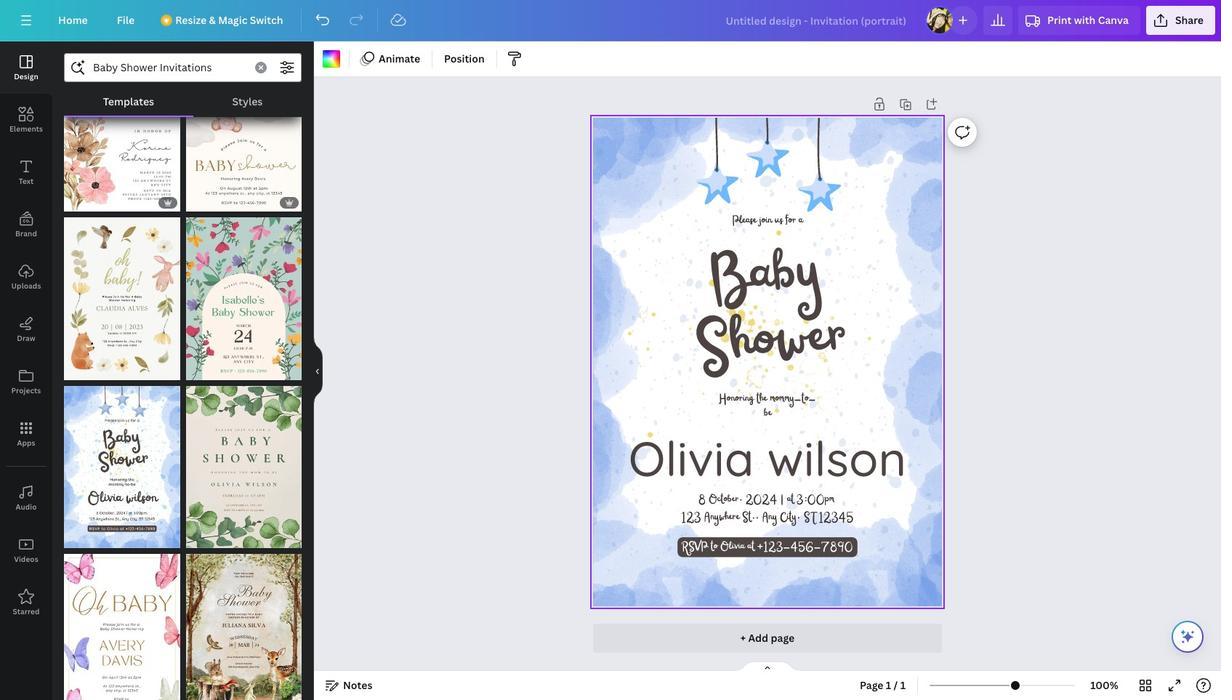 Task type: describe. For each thing, give the bounding box(es) containing it.
pink cute rustic floral baby shower invitation group
[[64, 49, 180, 211]]

print with canva
[[1048, 13, 1129, 27]]

&
[[209, 13, 216, 27]]

us
[[775, 213, 783, 229]]

+
[[741, 631, 746, 645]]

position
[[444, 52, 485, 65]]

resize & magic switch button
[[152, 6, 295, 35]]

starred
[[13, 606, 40, 617]]

to-
[[802, 392, 816, 407]]

shower
[[691, 297, 849, 394]]

rsvp to olivia at +123-456-7890
[[682, 540, 853, 555]]

file button
[[105, 6, 146, 35]]

456-
[[791, 540, 821, 555]]

rsvp
[[682, 540, 708, 555]]

draw button
[[0, 303, 52, 356]]

styles button
[[193, 88, 302, 116]]

with
[[1074, 13, 1096, 27]]

videos
[[14, 554, 38, 564]]

baby
[[706, 232, 824, 326]]

design button
[[0, 41, 52, 94]]

audio
[[16, 502, 37, 512]]

123 anywhere st., any city, st 12345
[[681, 510, 854, 525]]

styles
[[232, 95, 263, 108]]

home
[[58, 13, 88, 27]]

olivia wilson
[[629, 428, 907, 489]]

main menu bar
[[0, 0, 1221, 41]]

wilson
[[767, 428, 907, 489]]

the
[[757, 392, 767, 407]]

brown green watercolor baby shower invitation group
[[186, 545, 302, 700]]

elements button
[[0, 94, 52, 146]]

side panel tab list
[[0, 41, 52, 629]]

green and beige watercolor eucalyptus baby shower invitation group
[[186, 377, 302, 548]]

0 vertical spatial olivia
[[629, 428, 754, 489]]

Use 5+ words to describe... search field
[[93, 54, 246, 81]]

notes
[[343, 678, 373, 692]]

Design title text field
[[714, 6, 920, 35]]

apps
[[17, 438, 35, 448]]

honoring the mommy-to- be
[[720, 392, 816, 421]]

print with canva button
[[1019, 6, 1141, 35]]

blue watercolor baby shower invitation image
[[64, 386, 180, 548]]

3:00pm
[[797, 492, 834, 507]]

anywhere
[[704, 510, 739, 525]]

home link
[[47, 6, 99, 35]]

animate button
[[356, 47, 426, 71]]

brand button
[[0, 198, 52, 251]]

1 vertical spatial olivia
[[720, 540, 745, 555]]

100% button
[[1081, 674, 1128, 697]]

to
[[711, 540, 718, 555]]

page 1 / 1
[[860, 678, 906, 692]]

butterfly oh baby shower invitation image
[[64, 554, 180, 700]]

city,
[[780, 510, 801, 525]]

8
[[698, 492, 706, 507]]

st.,
[[742, 510, 760, 525]]

+123-
[[757, 540, 791, 555]]

a
[[799, 213, 803, 229]]

audio button
[[0, 472, 52, 524]]

print
[[1048, 13, 1072, 27]]

#ffffff image
[[323, 50, 340, 68]]

uploads
[[11, 281, 41, 291]]

please
[[733, 213, 757, 229]]

canva assistant image
[[1179, 628, 1197, 646]]

share button
[[1147, 6, 1216, 35]]

7890
[[821, 540, 853, 555]]

2024
[[746, 492, 778, 507]]

100%
[[1091, 678, 1119, 692]]



Task type: vqa. For each thing, say whether or not it's contained in the screenshot.
Resize & Magic Switch BUTTON
yes



Task type: locate. For each thing, give the bounding box(es) containing it.
templates
[[103, 95, 154, 108]]

|
[[780, 492, 784, 507]]

brown green watercolor baby shower invitation image
[[186, 554, 302, 700]]

join
[[759, 213, 772, 229]]

cream green watercolor baby shower honoring invitation image
[[64, 217, 180, 380]]

canva
[[1098, 13, 1129, 27]]

for
[[786, 213, 796, 229]]

october,
[[709, 492, 743, 507]]

text
[[19, 176, 34, 186]]

butterfly oh baby shower invitation group
[[64, 545, 180, 700]]

be
[[764, 406, 772, 421]]

notes button
[[320, 674, 378, 697]]

0 horizontal spatial at
[[747, 540, 754, 555]]

pink cute rustic floral baby shower invitation image
[[64, 49, 180, 211]]

starred button
[[0, 577, 52, 629]]

8 october, 2024 | at 3:00pm
[[698, 492, 834, 507]]

animate
[[379, 52, 420, 65]]

12345
[[819, 510, 854, 525]]

videos button
[[0, 524, 52, 577]]

share
[[1176, 13, 1204, 27]]

mommy-
[[770, 392, 802, 407]]

st
[[804, 510, 816, 525]]

projects button
[[0, 356, 52, 408]]

green and beige watercolor eucalyptus baby shower invitation image
[[186, 386, 302, 548]]

text button
[[0, 146, 52, 198]]

at right |
[[787, 492, 794, 507]]

olivia
[[629, 428, 754, 489], [720, 540, 745, 555]]

at
[[787, 492, 794, 507], [747, 540, 754, 555]]

cream green watercolor baby shower honoring invitation group
[[64, 209, 180, 380]]

1
[[886, 678, 892, 692], [901, 678, 906, 692]]

apps button
[[0, 408, 52, 460]]

at left +123-
[[747, 540, 754, 555]]

please join us for a
[[733, 213, 803, 229]]

1 right /
[[901, 678, 906, 692]]

any
[[762, 510, 777, 525]]

1 horizontal spatial 1
[[901, 678, 906, 692]]

file
[[117, 13, 135, 27]]

page
[[860, 678, 884, 692]]

magic
[[218, 13, 248, 27]]

brand
[[15, 228, 37, 238]]

girl bear with balloons baby shower invitation image
[[186, 49, 302, 211]]

green floral baby shower invitation group
[[186, 209, 302, 380]]

girl bear with balloons baby shower invitation group
[[186, 49, 302, 211]]

0 vertical spatial at
[[787, 492, 794, 507]]

0 horizontal spatial 1
[[886, 678, 892, 692]]

olivia right the to
[[720, 540, 745, 555]]

switch
[[250, 13, 283, 27]]

123
[[681, 510, 701, 525]]

honoring
[[720, 392, 754, 407]]

design
[[14, 71, 38, 81]]

+ add page button
[[593, 624, 942, 653]]

elements
[[9, 124, 43, 134]]

olivia up 8
[[629, 428, 754, 489]]

templates button
[[64, 88, 193, 116]]

add
[[748, 631, 769, 645]]

draw
[[17, 333, 35, 343]]

position button
[[438, 47, 491, 71]]

1 left /
[[886, 678, 892, 692]]

1 vertical spatial at
[[747, 540, 754, 555]]

baby shower
[[691, 231, 849, 394]]

1 1 from the left
[[886, 678, 892, 692]]

resize
[[175, 13, 207, 27]]

blue watercolor baby shower invitation group
[[64, 377, 180, 548]]

projects
[[11, 385, 41, 396]]

green floral baby shower invitation image
[[186, 217, 302, 380]]

1 horizontal spatial at
[[787, 492, 794, 507]]

page
[[771, 631, 795, 645]]

/
[[894, 678, 898, 692]]

show pages image
[[733, 661, 803, 673]]

hide image
[[313, 336, 323, 406]]

+ add page
[[741, 631, 795, 645]]

uploads button
[[0, 251, 52, 303]]

resize & magic switch
[[175, 13, 283, 27]]

2 1 from the left
[[901, 678, 906, 692]]



